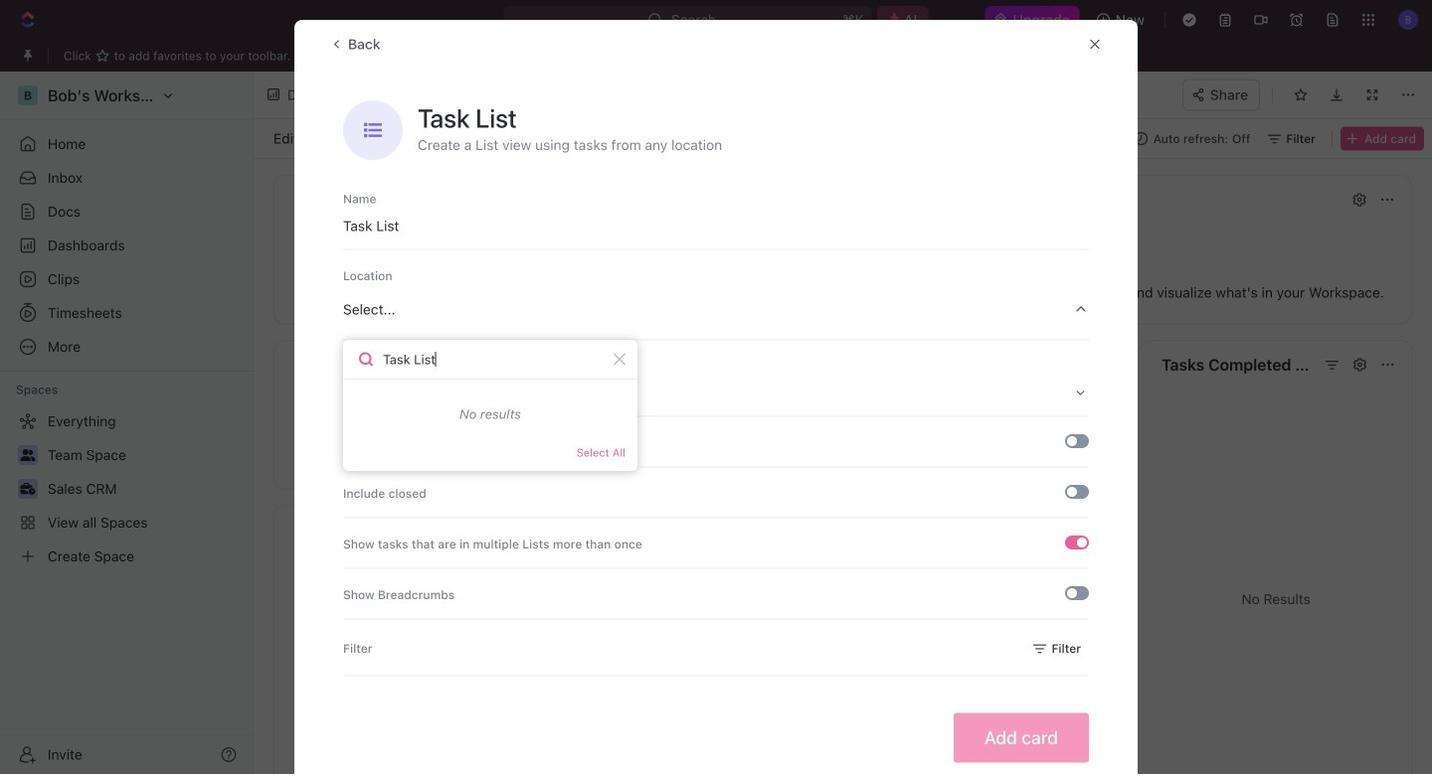 Task type: vqa. For each thing, say whether or not it's contained in the screenshot.
Sidebar navigation
yes



Task type: describe. For each thing, give the bounding box(es) containing it.
sidebar navigation
[[0, 72, 254, 775]]

Search Spaces, Folders, Lists text field
[[343, 340, 638, 380]]

tree inside sidebar navigation
[[8, 406, 245, 573]]



Task type: locate. For each thing, give the bounding box(es) containing it.
tree
[[8, 406, 245, 573]]

None text field
[[392, 83, 706, 107]]

Card name text field
[[343, 208, 1089, 244]]



